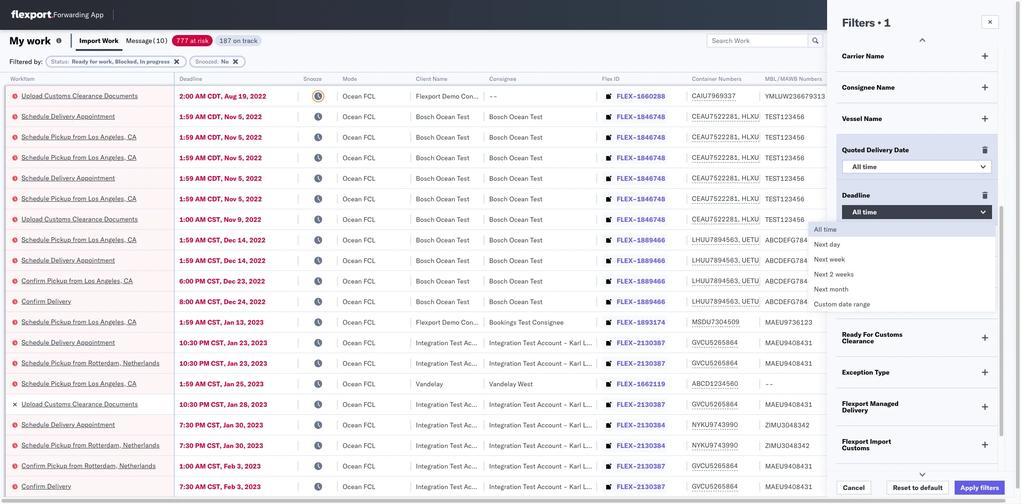 Task type: describe. For each thing, give the bounding box(es) containing it.
exception type
[[843, 368, 890, 377]]

appointment for fourth schedule delivery appointment 'link' from the top
[[77, 338, 115, 347]]

vandelay for vandelay
[[416, 380, 443, 388]]

list box containing all time
[[809, 222, 996, 312]]

ceau7522281, for upload customs clearance documents 'link' related to 1:00 am cst, nov 9, 2022
[[692, 215, 740, 224]]

5 hlxu8034992 from the top
[[792, 195, 838, 203]]

5 flex- from the top
[[617, 174, 637, 183]]

23, for schedule pickup from rotterdam, netherlands
[[240, 359, 250, 368]]

cst, up 1:59 am cst, jan 25, 2023
[[211, 359, 226, 368]]

at
[[190, 36, 196, 45]]

ymluw236679313
[[766, 92, 826, 100]]

week
[[830, 255, 846, 264]]

apply
[[961, 484, 979, 492]]

10:30 pm cst, jan 28, 2023
[[179, 401, 268, 409]]

1
[[885, 15, 891, 29]]

3 am from the top
[[195, 133, 206, 141]]

schedule pickup from los angeles, ca link for 6th schedule pickup from los angeles, ca 'button' from the top of the page
[[22, 379, 137, 388]]

4 flex- from the top
[[617, 154, 637, 162]]

(10)
[[152, 36, 168, 45]]

angeles, for schedule pickup from los angeles, ca "link" related to 4th schedule pickup from los angeles, ca 'button' from the bottom of the page
[[100, 194, 126, 203]]

angeles, for schedule pickup from los angeles, ca "link" corresponding to fifth schedule pickup from los angeles, ca 'button' from the bottom
[[100, 153, 126, 162]]

appointment for 1st schedule delivery appointment 'link' from the top
[[77, 112, 115, 120]]

7 flex- from the top
[[617, 215, 637, 224]]

5 test123456 from the top
[[766, 195, 805, 203]]

agent
[[991, 339, 1008, 347]]

id
[[614, 75, 620, 82]]

range
[[854, 300, 871, 309]]

schedule pickup from los angeles, ca for fifth schedule pickup from los angeles, ca 'button' from the bottom
[[22, 153, 137, 162]]

dec left the 24,
[[224, 298, 236, 306]]

ceau7522281, for 2nd schedule delivery appointment 'link' from the top
[[692, 174, 740, 182]]

1 horizontal spatial operator
[[907, 75, 929, 82]]

confirm for 7:30
[[22, 482, 45, 491]]

2 uetu5238478 from the top
[[742, 256, 788, 265]]

schedule pickup from los angeles, ca link for sixth schedule pickup from los angeles, ca 'button' from the bottom
[[22, 132, 137, 141]]

customs inside flexport import customs
[[843, 444, 870, 453]]

jan down 10:30 pm cst, jan 28, 2023
[[223, 421, 234, 430]]

jan left 13,
[[224, 318, 234, 327]]

upload customs clearance documents button for 1:00 am cst, nov 9, 2022
[[22, 214, 138, 225]]

next week
[[815, 255, 846, 264]]

work item type
[[843, 299, 891, 308]]

origin
[[971, 339, 989, 347]]

confirm pickup from rotterdam, netherlands link
[[22, 461, 156, 471]]

appointment for first schedule delivery appointment 'link' from the bottom of the page
[[77, 421, 115, 429]]

1 2130384 from the top
[[637, 421, 666, 430]]

managed
[[871, 400, 899, 408]]

20 ocean fcl from the top
[[343, 483, 376, 491]]

2 10:30 from the top
[[179, 359, 198, 368]]

3 lhuu7894563, uetu5238478 from the top
[[692, 277, 788, 285]]

4 maeu9408431 from the top
[[766, 462, 813, 471]]

forwarding app
[[53, 11, 104, 19]]

187
[[220, 36, 232, 45]]

inbond
[[843, 482, 865, 491]]

custom
[[815, 300, 838, 309]]

1:00 am cst, feb 3, 2023
[[179, 462, 261, 471]]

name for consignee name
[[877, 83, 895, 92]]

mbl/mawb numbers button
[[761, 73, 893, 83]]

8 1:59 from the top
[[179, 318, 194, 327]]

3 10:30 from the top
[[179, 401, 198, 409]]

2 2130387 from the top
[[637, 359, 666, 368]]

omkar
[[907, 154, 926, 162]]

caiu7969337
[[692, 92, 736, 100]]

angeles, for schedule pickup from los angeles, ca "link" for fifth schedule pickup from los angeles, ca 'button' from the top of the page
[[100, 318, 126, 326]]

forwarding
[[53, 11, 89, 19]]

netherlands for 10:30
[[123, 359, 160, 367]]

message (10)
[[126, 36, 168, 45]]

18 ocean fcl from the top
[[343, 442, 376, 450]]

0 vertical spatial date
[[895, 146, 910, 154]]

mode
[[343, 75, 357, 82]]

1 vertical spatial --
[[766, 380, 774, 388]]

maeu9736123
[[766, 318, 813, 327]]

batch action button
[[955, 33, 1016, 47]]

clearance inside ready for customs clearance
[[843, 337, 875, 346]]

2023 right 13,
[[248, 318, 264, 327]]

6 ocean fcl from the top
[[343, 195, 376, 203]]

4 1889466 from the top
[[637, 298, 666, 306]]

cst, left the 9,
[[208, 215, 222, 224]]

confirm pickup from los angeles, ca link
[[22, 276, 133, 285]]

resize handle column header for flex id
[[677, 72, 688, 505]]

1 schedule delivery appointment from the top
[[22, 112, 115, 120]]

1 30, from the top
[[235, 421, 246, 430]]

resize handle column header for client name
[[474, 72, 485, 505]]

1 cdt, from the top
[[208, 92, 223, 100]]

9 1:59 from the top
[[179, 380, 194, 388]]

import work
[[79, 36, 119, 45]]

confirm pickup from los angeles, ca
[[22, 277, 133, 285]]

dec down 1:00 am cst, nov 9, 2022
[[224, 236, 236, 244]]

schedule pickup from los angeles, ca for 4th schedule pickup from los angeles, ca 'button' from the bottom of the page
[[22, 194, 137, 203]]

vessel
[[843, 115, 863, 123]]

7:30 for confirm delivery
[[179, 483, 194, 491]]

los inside button
[[84, 277, 95, 285]]

weeks
[[836, 270, 854, 279]]

4 schedule delivery appointment from the top
[[22, 338, 115, 347]]

all for first all time button from the top of the page
[[853, 163, 862, 171]]

client name
[[416, 75, 448, 82]]

for
[[90, 58, 97, 65]]

5 1846748 from the top
[[637, 195, 666, 203]]

17 flex- from the top
[[617, 421, 637, 430]]

3 1889466 from the top
[[637, 277, 666, 285]]

1:59 am cst, jan 25, 2023
[[179, 380, 264, 388]]

time inside list box
[[824, 225, 837, 234]]

ca inside button
[[124, 277, 133, 285]]

3 1846748 from the top
[[637, 154, 666, 162]]

10 am from the top
[[195, 298, 206, 306]]

4 schedule delivery appointment link from the top
[[22, 338, 115, 347]]

mbl/mawb
[[766, 75, 798, 82]]

10 schedule from the top
[[22, 359, 49, 367]]

13,
[[236, 318, 246, 327]]

jan down 13,
[[227, 339, 238, 347]]

16 fcl from the top
[[364, 401, 376, 409]]

4 flex-2130387 from the top
[[617, 462, 666, 471]]

import inside flexport import customs
[[871, 438, 892, 446]]

2 jawla from the top
[[929, 133, 946, 141]]

schedule pickup from rotterdam, netherlands link for 7:30
[[22, 441, 160, 450]]

mbl/mawb numbers
[[766, 75, 823, 82]]

4 gvcu5265864 from the top
[[692, 462, 739, 470]]

mode button
[[338, 73, 402, 83]]

vandelay west
[[489, 380, 533, 388]]

6 test123456 from the top
[[766, 215, 805, 224]]

jan left '28,'
[[227, 401, 238, 409]]

5 schedule pickup from los angeles, ca button from the top
[[22, 317, 137, 328]]

1 vertical spatial time
[[863, 208, 877, 217]]

3 confirm from the top
[[22, 462, 45, 470]]

upload for 2:00 am cdt, aug 19, 2022
[[22, 91, 43, 100]]

11 flex- from the top
[[617, 298, 637, 306]]

Search Work text field
[[707, 33, 809, 47]]

rotterdam, for 7:30 pm cst, jan 30, 2023
[[88, 441, 121, 450]]

import inside button
[[79, 36, 101, 45]]

8 schedule from the top
[[22, 318, 49, 326]]

jaehyung for jaehyung choi - test origin agent
[[907, 339, 934, 347]]

3, for 7:30 am cst, feb 3, 2023
[[237, 483, 243, 491]]

1 hlxu8034992 from the top
[[792, 112, 838, 121]]

status : ready for work, blocked, in progress
[[51, 58, 170, 65]]

my work
[[9, 34, 51, 47]]

clearance for third upload customs clearance documents 'link'
[[72, 400, 102, 408]]

1 horizontal spatial deadline
[[843, 191, 871, 200]]

apply filters
[[961, 484, 1000, 492]]

to
[[913, 484, 919, 492]]

cst, down 1:59 am cst, jan 13, 2023
[[211, 339, 226, 347]]

forwarding app link
[[11, 10, 104, 20]]

15 flex- from the top
[[617, 380, 637, 388]]

appointment for third schedule delivery appointment 'link' from the bottom
[[77, 256, 115, 264]]

flex
[[602, 75, 613, 82]]

2023 right 25,
[[248, 380, 264, 388]]

3 maeu9408431 from the top
[[766, 401, 813, 409]]

11 ocean fcl from the top
[[343, 298, 376, 306]]

3 resize handle column header from the left
[[327, 72, 338, 505]]

work
[[27, 34, 51, 47]]

Search Shipments (/) text field
[[843, 8, 933, 22]]

bookings test consignee
[[489, 318, 564, 327]]

west
[[518, 380, 533, 388]]

reset to default button
[[887, 481, 950, 495]]

4 abcdefg78456546 from the top
[[766, 298, 829, 306]]

4 lhuu7894563, from the top
[[692, 297, 741, 306]]

filtered by:
[[9, 57, 43, 66]]

1 all time button from the top
[[843, 160, 993, 174]]

6 ceau7522281, hlxu6269489, hlxu8034992 from the top
[[692, 215, 838, 224]]

clearance for upload customs clearance documents 'link' associated with 2:00 am cdt, aug 19, 2022
[[72, 91, 102, 100]]

3 cdt, from the top
[[208, 133, 223, 141]]

flexport import customs
[[843, 438, 892, 453]]

3 schedule delivery appointment from the top
[[22, 256, 115, 264]]

4 1:59 am cdt, nov 5, 2022 from the top
[[179, 174, 262, 183]]

upload customs clearance documents for 1:00
[[22, 215, 138, 223]]

1 5, from the top
[[238, 112, 244, 121]]

2 2130384 from the top
[[637, 442, 666, 450]]

2 schedule from the top
[[22, 133, 49, 141]]

actions
[[981, 75, 1000, 82]]

5 ceau7522281, hlxu6269489, hlxu8034992 from the top
[[692, 195, 838, 203]]

2023 up 7:30 am cst, feb 3, 2023
[[245, 462, 261, 471]]

confirm for 6:00
[[22, 277, 45, 285]]

no
[[221, 58, 229, 65]]

1 vertical spatial all time
[[853, 208, 877, 217]]

feb for 7:30 am cst, feb 3, 2023
[[224, 483, 235, 491]]

6:00 pm cst, dec 23, 2022
[[179, 277, 265, 285]]

exception
[[875, 36, 905, 45]]

destination
[[971, 380, 1006, 388]]

moving
[[871, 476, 893, 484]]

2 1:59 am cdt, nov 5, 2022 from the top
[[179, 133, 262, 141]]

jan left 25,
[[224, 380, 234, 388]]

file exception
[[862, 36, 905, 45]]

2:00
[[179, 92, 194, 100]]

cst, up 10:30 pm cst, jan 28, 2023
[[208, 380, 222, 388]]

angeles, for fourth schedule pickup from los angeles, ca 'button' from the top of the page schedule pickup from los angeles, ca "link"
[[100, 235, 126, 244]]

next for next week
[[815, 255, 829, 264]]

schedule pickup from rotterdam, netherlands button for 10:30 pm cst, jan 23, 2023
[[22, 358, 160, 369]]

2 flex-2130384 from the top
[[617, 442, 666, 450]]

14 am from the top
[[195, 483, 206, 491]]

track
[[243, 36, 258, 45]]

5 gvcu5265864 from the top
[[692, 483, 739, 491]]

numbers for container numbers
[[719, 75, 742, 82]]

9 flex- from the top
[[617, 256, 637, 265]]

confirm delivery link for 8:00 am cst, dec 24, 2022
[[22, 297, 71, 306]]

pm down 1:59 am cst, jan 13, 2023
[[199, 339, 210, 347]]

14, for schedule pickup from los angeles, ca
[[238, 236, 248, 244]]

workitem
[[10, 75, 35, 82]]

4 1846748 from the top
[[637, 174, 666, 183]]

1 vertical spatial work
[[843, 299, 859, 308]]

3 flex- from the top
[[617, 133, 637, 141]]

for
[[864, 331, 874, 339]]

schedule pickup from los angeles, ca for 6th schedule pickup from los angeles, ca 'button' from the top of the page
[[22, 379, 137, 388]]

1 vertical spatial operator
[[843, 268, 871, 276]]

0 horizontal spatial date
[[866, 237, 880, 245]]

confirm delivery button for 7:30 am cst, feb 3, 2023
[[22, 482, 71, 492]]

reset to default
[[894, 484, 943, 492]]

aug
[[224, 92, 237, 100]]

import work button
[[76, 30, 122, 51]]

5 2130387 from the top
[[637, 483, 666, 491]]

upload customs clearance documents for 2:00
[[22, 91, 138, 100]]

batch
[[969, 36, 987, 45]]

jaehyung choi - test destination agen
[[907, 380, 1022, 388]]

12 schedule from the top
[[22, 421, 49, 429]]

customs inside ready for customs clearance
[[876, 331, 903, 339]]

1 ocean fcl from the top
[[343, 92, 376, 100]]

187 on track
[[220, 36, 258, 45]]

1 vertical spatial type
[[875, 368, 890, 377]]

flexport inside flexport managed delivery
[[843, 400, 869, 408]]

app
[[91, 11, 104, 19]]

5 ocean fcl from the top
[[343, 174, 376, 183]]

gaurav jawla for upload customs clearance documents
[[907, 92, 946, 100]]

5 hlxu6269489, from the top
[[742, 195, 790, 203]]

container numbers button
[[688, 73, 752, 83]]

1:00 am cst, nov 9, 2022
[[179, 215, 262, 224]]

6 flex- from the top
[[617, 195, 637, 203]]

snoozed
[[196, 58, 217, 65]]

schedule pickup from los angeles, ca for fourth schedule pickup from los angeles, ca 'button' from the top of the page
[[22, 235, 137, 244]]

all time inside list box
[[815, 225, 837, 234]]

cst, down 1:00 am cst, nov 9, 2022
[[208, 236, 222, 244]]

2023 down '28,'
[[247, 421, 263, 430]]

2 ceau7522281, hlxu6269489, hlxu8034992 from the top
[[692, 133, 838, 141]]

numbers for mbl/mawb numbers
[[800, 75, 823, 82]]

0 horizontal spatial --
[[489, 92, 498, 100]]

2 5, from the top
[[238, 133, 244, 141]]

1 gvcu5265864 from the top
[[692, 339, 739, 347]]

6 am from the top
[[195, 195, 206, 203]]

10 flex- from the top
[[617, 277, 637, 285]]

1 abcdefg78456546 from the top
[[766, 236, 829, 244]]

16 ocean fcl from the top
[[343, 401, 376, 409]]

schedule pickup from los angeles, ca for fifth schedule pickup from los angeles, ca 'button' from the top of the page
[[22, 318, 137, 326]]

2 hlxu8034992 from the top
[[792, 133, 838, 141]]

filters
[[981, 484, 1000, 492]]

1:59 am cst, jan 13, 2023
[[179, 318, 264, 327]]

work inside button
[[102, 36, 119, 45]]

carrier
[[843, 52, 865, 60]]

dec up 6:00 pm cst, dec 23, 2022
[[224, 256, 236, 265]]

6:00
[[179, 277, 194, 285]]

1 schedule delivery appointment link from the top
[[22, 112, 115, 121]]

13 fcl from the top
[[364, 339, 376, 347]]

2023 down 1:00 am cst, feb 3, 2023 at the left bottom
[[245, 483, 261, 491]]

resize handle column header for consignee
[[586, 72, 598, 505]]

7:30 am cst, feb 3, 2023
[[179, 483, 261, 491]]

flex-1662119
[[617, 380, 666, 388]]

1662119
[[637, 380, 666, 388]]

3 abcdefg78456546 from the top
[[766, 277, 829, 285]]

pm up 1:59 am cst, jan 25, 2023
[[199, 359, 210, 368]]

quoted
[[843, 146, 866, 154]]

1:00 for 1:00 am cst, feb 3, 2023
[[179, 462, 194, 471]]

netherlands inside button
[[119, 462, 156, 470]]

1:59 am cst, dec 14, 2022 for schedule pickup from los angeles, ca
[[179, 236, 266, 244]]

5 maeu9408431 from the top
[[766, 483, 813, 491]]

5 1:59 am cdt, nov 5, 2022 from the top
[[179, 195, 262, 203]]

gaurav for schedule delivery appointment
[[907, 174, 928, 183]]

arrival
[[843, 237, 864, 245]]

5 flex-1846748 from the top
[[617, 195, 666, 203]]

3 test123456 from the top
[[766, 154, 805, 162]]

2023 up 1:00 am cst, feb 3, 2023 at the left bottom
[[247, 442, 263, 450]]

gaurav for upload customs clearance documents
[[907, 92, 928, 100]]

4 uetu5238478 from the top
[[742, 297, 788, 306]]

flexport inside flexport import customs
[[843, 438, 869, 446]]

flexport demo consignee for bookings test consignee
[[416, 318, 493, 327]]

3 fcl from the top
[[364, 133, 376, 141]]

0 vertical spatial all time
[[853, 163, 877, 171]]

ceau7522281, for 1st schedule delivery appointment 'link' from the top
[[692, 112, 740, 121]]

1 maeu9408431 from the top
[[766, 339, 813, 347]]



Task type: locate. For each thing, give the bounding box(es) containing it.
next down next day
[[815, 255, 829, 264]]

2 vertical spatial 7:30
[[179, 483, 194, 491]]

by:
[[34, 57, 43, 66]]

777 at risk
[[176, 36, 209, 45]]

3 2130387 from the top
[[637, 401, 666, 409]]

blocked,
[[115, 58, 139, 65]]

snooze
[[303, 75, 322, 82]]

1 vertical spatial import
[[871, 438, 892, 446]]

3 flex-1846748 from the top
[[617, 154, 666, 162]]

upload customs clearance documents link for 2:00 am cdt, aug 19, 2022
[[22, 91, 138, 100]]

name right client
[[433, 75, 448, 82]]

2 vertical spatial upload customs clearance documents link
[[22, 400, 138, 409]]

1 horizontal spatial work
[[843, 299, 859, 308]]

7 schedule from the top
[[22, 256, 49, 264]]

consignee inside button
[[489, 75, 516, 82]]

pm up 1:00 am cst, feb 3, 2023 at the left bottom
[[195, 442, 205, 450]]

2 1:59 from the top
[[179, 133, 194, 141]]

: up workitem button
[[68, 58, 69, 65]]

1 vertical spatial upload
[[22, 215, 43, 223]]

cst, down 1:59 am cst, jan 25, 2023
[[211, 401, 226, 409]]

23, down 13,
[[240, 339, 250, 347]]

upload customs clearance documents link for 1:00 am cst, nov 9, 2022
[[22, 214, 138, 224]]

ocean
[[343, 92, 362, 100], [343, 112, 362, 121], [436, 112, 456, 121], [510, 112, 529, 121], [343, 133, 362, 141], [436, 133, 456, 141], [510, 133, 529, 141], [343, 154, 362, 162], [436, 154, 456, 162], [510, 154, 529, 162], [343, 174, 362, 183], [436, 174, 456, 183], [510, 174, 529, 183], [343, 195, 362, 203], [436, 195, 456, 203], [510, 195, 529, 203], [343, 215, 362, 224], [436, 215, 456, 224], [510, 215, 529, 224], [343, 236, 362, 244], [436, 236, 456, 244], [510, 236, 529, 244], [343, 256, 362, 265], [436, 256, 456, 265], [510, 256, 529, 265], [343, 277, 362, 285], [436, 277, 456, 285], [510, 277, 529, 285], [343, 298, 362, 306], [436, 298, 456, 306], [510, 298, 529, 306], [343, 318, 362, 327], [343, 339, 362, 347], [343, 359, 362, 368], [343, 380, 362, 388], [343, 401, 362, 409], [343, 421, 362, 430], [343, 442, 362, 450], [343, 462, 362, 471], [343, 483, 362, 491]]

777
[[176, 36, 189, 45]]

1:59
[[179, 112, 194, 121], [179, 133, 194, 141], [179, 154, 194, 162], [179, 174, 194, 183], [179, 195, 194, 203], [179, 236, 194, 244], [179, 256, 194, 265], [179, 318, 194, 327], [179, 380, 194, 388]]

customs
[[44, 91, 71, 100], [44, 215, 71, 223], [876, 331, 903, 339], [44, 400, 71, 408], [843, 444, 870, 453]]

3 ceau7522281, hlxu6269489, hlxu8034992 from the top
[[692, 153, 838, 162]]

name for client name
[[433, 75, 448, 82]]

resize handle column header for mode
[[400, 72, 412, 505]]

0 vertical spatial nyku9743990
[[692, 421, 738, 429]]

feb
[[224, 462, 235, 471], [224, 483, 235, 491]]

carrier name
[[843, 52, 885, 60]]

next left day in the top right of the page
[[815, 240, 829, 249]]

1 vertical spatial upload customs clearance documents
[[22, 215, 138, 223]]

8 am from the top
[[195, 236, 206, 244]]

jawla for upload customs clearance documents
[[929, 92, 946, 100]]

10:30 pm cst, jan 23, 2023 up 1:59 am cst, jan 25, 2023
[[179, 359, 268, 368]]

ready left for at the top left of page
[[72, 58, 88, 65]]

19 ocean fcl from the top
[[343, 462, 376, 471]]

3, up 7:30 am cst, feb 3, 2023
[[237, 462, 243, 471]]

abcdefg78456546 down next day
[[766, 256, 829, 265]]

1 jaehyung from the top
[[907, 339, 934, 347]]

10:30 up 1:59 am cst, jan 25, 2023
[[179, 359, 198, 368]]

customs for upload customs clearance documents 'link' related to 1:00 am cst, nov 9, 2022
[[44, 215, 71, 223]]

filters • 1
[[843, 15, 891, 29]]

4 schedule pickup from los angeles, ca from the top
[[22, 235, 137, 244]]

name right vessel
[[865, 115, 883, 123]]

all for list box containing all time
[[815, 225, 823, 234]]

7:30 pm cst, jan 30, 2023 down 10:30 pm cst, jan 28, 2023
[[179, 421, 263, 430]]

23, for confirm pickup from los angeles, ca
[[237, 277, 247, 285]]

3 schedule pickup from los angeles, ca link from the top
[[22, 194, 137, 203]]

cst, down 8:00 am cst, dec 24, 2022
[[208, 318, 222, 327]]

item
[[861, 299, 875, 308]]

2 choi from the top
[[936, 380, 950, 388]]

1 vertical spatial upload customs clearance documents link
[[22, 214, 138, 224]]

ready inside ready for customs clearance
[[843, 331, 862, 339]]

1 vertical spatial choi
[[936, 380, 950, 388]]

ceau7522281, for schedule pickup from los angeles, ca "link" related to 4th schedule pickup from los angeles, ca 'button' from the bottom of the page
[[692, 195, 740, 203]]

9 schedule from the top
[[22, 338, 49, 347]]

abcdefg78456546 up maeu9736123
[[766, 298, 829, 306]]

date left the savant
[[895, 146, 910, 154]]

3 gvcu5265864 from the top
[[692, 400, 739, 409]]

0 vertical spatial confirm delivery
[[22, 297, 71, 306]]

30, down '28,'
[[235, 421, 246, 430]]

7:30 for schedule pickup from rotterdam, netherlands
[[179, 442, 194, 450]]

time
[[863, 163, 877, 171], [863, 208, 877, 217], [824, 225, 837, 234]]

schedule pickup from los angeles, ca link for fourth schedule pickup from los angeles, ca 'button' from the top of the page
[[22, 235, 137, 244]]

pm
[[195, 277, 205, 285], [199, 339, 210, 347], [199, 359, 210, 368], [199, 401, 210, 409], [195, 421, 205, 430], [195, 442, 205, 450]]

3 schedule pickup from los angeles, ca button from the top
[[22, 194, 137, 204]]

0 vertical spatial type
[[876, 299, 891, 308]]

1 2130387 from the top
[[637, 339, 666, 347]]

1 1:59 from the top
[[179, 112, 194, 121]]

abcd1234560
[[692, 380, 739, 388]]

day
[[830, 240, 841, 249]]

1 vertical spatial 14,
[[238, 256, 248, 265]]

•
[[878, 15, 882, 29]]

2 flex-1889466 from the top
[[617, 256, 666, 265]]

1 vertical spatial all time button
[[843, 205, 993, 219]]

flexport demo consignee for --
[[416, 92, 493, 100]]

17 fcl from the top
[[364, 421, 376, 430]]

all inside list box
[[815, 225, 823, 234]]

12 fcl from the top
[[364, 318, 376, 327]]

cst, up 1:00 am cst, feb 3, 2023 at the left bottom
[[207, 442, 222, 450]]

5 flex-2130387 from the top
[[617, 483, 666, 491]]

3 1:59 from the top
[[179, 154, 194, 162]]

1 vertical spatial confirm delivery button
[[22, 482, 71, 492]]

schedule delivery appointment button
[[22, 112, 115, 122], [22, 173, 115, 184], [22, 256, 115, 266], [22, 338, 115, 348], [22, 420, 115, 430]]

2 vertical spatial netherlands
[[119, 462, 156, 470]]

choi for origin
[[936, 339, 950, 347]]

0 vertical spatial 14,
[[238, 236, 248, 244]]

work up status : ready for work, blocked, in progress
[[102, 36, 119, 45]]

choi down jaehyung choi - test origin agent
[[936, 380, 950, 388]]

5,
[[238, 112, 244, 121], [238, 133, 244, 141], [238, 154, 244, 162], [238, 174, 244, 183], [238, 195, 244, 203]]

1 vertical spatial schedule pickup from rotterdam, netherlands button
[[22, 441, 160, 451]]

resize handle column header
[[163, 72, 174, 505], [288, 72, 299, 505], [327, 72, 338, 505], [400, 72, 412, 505], [474, 72, 485, 505], [586, 72, 598, 505], [677, 72, 688, 505], [750, 72, 761, 505], [891, 72, 902, 505], [964, 72, 975, 505], [998, 72, 1009, 505]]

1660288
[[637, 92, 666, 100]]

1 schedule pickup from los angeles, ca from the top
[[22, 133, 137, 141]]

0 vertical spatial rotterdam,
[[88, 359, 121, 367]]

schedule pickup from los angeles, ca link for fifth schedule pickup from los angeles, ca 'button' from the top of the page
[[22, 317, 137, 327]]

cst, down 10:30 pm cst, jan 28, 2023
[[207, 421, 222, 430]]

integration test account - karl lagerfeld
[[416, 339, 538, 347], [489, 339, 611, 347], [416, 359, 538, 368], [489, 359, 611, 368], [416, 401, 538, 409], [489, 401, 611, 409], [416, 421, 538, 430], [489, 421, 611, 430], [416, 442, 538, 450], [489, 442, 611, 450], [416, 462, 538, 471], [489, 462, 611, 471], [416, 483, 538, 491], [489, 483, 611, 491]]

4 schedule from the top
[[22, 174, 49, 182]]

gaurav jawla for schedule delivery appointment
[[907, 174, 946, 183]]

0 horizontal spatial numbers
[[719, 75, 742, 82]]

resize handle column header for container numbers
[[750, 72, 761, 505]]

all time up next day
[[815, 225, 837, 234]]

upload for 1:00 am cst, nov 9, 2022
[[22, 215, 43, 223]]

0 vertical spatial 10:30
[[179, 339, 198, 347]]

flexport moving inbond transit
[[843, 476, 893, 491]]

1 1:59 am cst, dec 14, 2022 from the top
[[179, 236, 266, 244]]

: left the no
[[217, 58, 219, 65]]

angeles,
[[100, 133, 126, 141], [100, 153, 126, 162], [100, 194, 126, 203], [100, 235, 126, 244], [97, 277, 122, 285], [100, 318, 126, 326], [100, 379, 126, 388]]

0 vertical spatial 7:30 pm cst, jan 30, 2023
[[179, 421, 263, 430]]

2 vertical spatial upload customs clearance documents
[[22, 400, 138, 408]]

next day
[[815, 240, 841, 249]]

rotterdam, for 10:30 pm cst, jan 23, 2023
[[88, 359, 121, 367]]

action
[[989, 36, 1010, 45]]

5 appointment from the top
[[77, 421, 115, 429]]

work left item
[[843, 299, 859, 308]]

1 vertical spatial ready
[[843, 331, 862, 339]]

8 ocean fcl from the top
[[343, 236, 376, 244]]

3 jawla from the top
[[929, 174, 946, 183]]

numbers up ymluw236679313
[[800, 75, 823, 82]]

jawla for schedule delivery appointment
[[929, 174, 946, 183]]

import up for at the top left of page
[[79, 36, 101, 45]]

2 schedule delivery appointment link from the top
[[22, 173, 115, 183]]

name inside button
[[433, 75, 448, 82]]

all up next day
[[815, 225, 823, 234]]

23, up the 24,
[[237, 277, 247, 285]]

1 vertical spatial 23,
[[240, 339, 250, 347]]

deadline up 2:00
[[179, 75, 202, 82]]

2 vertical spatial rotterdam,
[[84, 462, 118, 470]]

all time up arrival date
[[853, 208, 877, 217]]

1 feb from the top
[[224, 462, 235, 471]]

choi left origin
[[936, 339, 950, 347]]

4 5, from the top
[[238, 174, 244, 183]]

0 vertical spatial demo
[[442, 92, 460, 100]]

1 vertical spatial date
[[866, 237, 880, 245]]

1893174
[[637, 318, 666, 327]]

15 fcl from the top
[[364, 380, 376, 388]]

9 am from the top
[[195, 256, 206, 265]]

0 vertical spatial zimu3048342
[[766, 421, 810, 430]]

1:59 am cst, dec 14, 2022 down 1:00 am cst, nov 9, 2022
[[179, 236, 266, 244]]

next left '2'
[[815, 270, 829, 279]]

1 vertical spatial demo
[[442, 318, 460, 327]]

1 vertical spatial 1:00
[[179, 462, 194, 471]]

1 vertical spatial jaehyung
[[907, 380, 934, 388]]

abcdefg78456546
[[766, 236, 829, 244], [766, 256, 829, 265], [766, 277, 829, 285], [766, 298, 829, 306]]

delivery inside flexport managed delivery
[[843, 406, 869, 415]]

resize handle column header for mbl/mawb numbers
[[891, 72, 902, 505]]

gaurav
[[907, 92, 928, 100], [907, 133, 928, 141], [907, 174, 928, 183]]

lhuu7894563,
[[692, 236, 741, 244], [692, 256, 741, 265], [692, 277, 741, 285], [692, 297, 741, 306]]

19 flex- from the top
[[617, 462, 637, 471]]

client
[[416, 75, 431, 82]]

0 vertical spatial time
[[863, 163, 877, 171]]

2 demo from the top
[[442, 318, 460, 327]]

rotterdam,
[[88, 359, 121, 367], [88, 441, 121, 450], [84, 462, 118, 470]]

reset
[[894, 484, 911, 492]]

0 vertical spatial upload
[[22, 91, 43, 100]]

cst, down 1:00 am cst, feb 3, 2023 at the left bottom
[[208, 483, 222, 491]]

:
[[68, 58, 69, 65], [217, 58, 219, 65]]

clearance for upload customs clearance documents 'link' related to 1:00 am cst, nov 9, 2022
[[72, 215, 102, 223]]

name down 'file exception'
[[867, 52, 885, 60]]

2 abcdefg78456546 from the top
[[766, 256, 829, 265]]

4 flex-1846748 from the top
[[617, 174, 666, 183]]

angeles, for 'confirm pickup from los angeles, ca' link
[[97, 277, 122, 285]]

0 vertical spatial upload customs clearance documents
[[22, 91, 138, 100]]

choi
[[936, 339, 950, 347], [936, 380, 950, 388]]

7 fcl from the top
[[364, 215, 376, 224]]

lhuu7894563, uetu5238478
[[692, 236, 788, 244], [692, 256, 788, 265], [692, 277, 788, 285], [692, 297, 788, 306]]

next up custom at the right
[[815, 285, 829, 294]]

1 horizontal spatial vandelay
[[489, 380, 516, 388]]

time down quoted delivery date
[[863, 163, 877, 171]]

demo for bookings
[[442, 318, 460, 327]]

bosch ocean test
[[416, 112, 470, 121], [489, 112, 543, 121], [416, 133, 470, 141], [489, 133, 543, 141], [416, 154, 470, 162], [489, 154, 543, 162], [416, 174, 470, 183], [489, 174, 543, 183], [416, 195, 470, 203], [489, 195, 543, 203], [416, 215, 470, 224], [489, 215, 543, 224], [416, 236, 470, 244], [489, 236, 543, 244], [416, 256, 470, 265], [489, 256, 543, 265], [416, 277, 470, 285], [489, 277, 543, 285], [416, 298, 470, 306], [489, 298, 543, 306]]

name for vessel name
[[865, 115, 883, 123]]

1 vertical spatial schedule pickup from rotterdam, netherlands
[[22, 441, 160, 450]]

resize handle column header for workitem
[[163, 72, 174, 505]]

1 horizontal spatial :
[[217, 58, 219, 65]]

appointment
[[77, 112, 115, 120], [77, 174, 115, 182], [77, 256, 115, 264], [77, 338, 115, 347], [77, 421, 115, 429]]

14, up 6:00 pm cst, dec 23, 2022
[[238, 256, 248, 265]]

0 vertical spatial schedule pickup from rotterdam, netherlands link
[[22, 358, 160, 368]]

test123456
[[766, 112, 805, 121], [766, 133, 805, 141], [766, 154, 805, 162], [766, 174, 805, 183], [766, 195, 805, 203], [766, 215, 805, 224]]

choi for destination
[[936, 380, 950, 388]]

confirm delivery link for 7:30 am cst, feb 3, 2023
[[22, 482, 71, 491]]

1 test123456 from the top
[[766, 112, 805, 121]]

name for carrier name
[[867, 52, 885, 60]]

numbers inside "button"
[[719, 75, 742, 82]]

4 ceau7522281, from the top
[[692, 174, 740, 182]]

deadline down quoted
[[843, 191, 871, 200]]

filters
[[843, 15, 875, 29]]

jan up 25,
[[227, 359, 238, 368]]

0 vertical spatial 3,
[[237, 462, 243, 471]]

next for next 2 weeks
[[815, 270, 829, 279]]

confirm delivery for 8:00 am cst, dec 24, 2022
[[22, 297, 71, 306]]

angeles, for 6th schedule pickup from los angeles, ca 'button' from the top of the page's schedule pickup from los angeles, ca "link"
[[100, 379, 126, 388]]

time up next day
[[824, 225, 837, 234]]

1 vertical spatial 7:30
[[179, 442, 194, 450]]

list box
[[809, 222, 996, 312]]

1 vertical spatial zimu3048342
[[766, 442, 810, 450]]

0 horizontal spatial ready
[[72, 58, 88, 65]]

1 horizontal spatial ready
[[843, 331, 862, 339]]

message
[[126, 36, 152, 45]]

2
[[830, 270, 834, 279]]

0 horizontal spatial import
[[79, 36, 101, 45]]

: for status
[[68, 58, 69, 65]]

1:59 am cst, dec 14, 2022
[[179, 236, 266, 244], [179, 256, 266, 265]]

file
[[862, 36, 873, 45]]

3 hlxu8034992 from the top
[[792, 153, 838, 162]]

test
[[457, 112, 470, 121], [531, 112, 543, 121], [457, 133, 470, 141], [531, 133, 543, 141], [457, 154, 470, 162], [531, 154, 543, 162], [457, 174, 470, 183], [531, 174, 543, 183], [457, 195, 470, 203], [531, 195, 543, 203], [457, 215, 470, 224], [531, 215, 543, 224], [457, 236, 470, 244], [531, 236, 543, 244], [457, 256, 470, 265], [531, 256, 543, 265], [457, 277, 470, 285], [531, 277, 543, 285], [457, 298, 470, 306], [531, 298, 543, 306], [519, 318, 531, 327], [450, 339, 463, 347], [523, 339, 536, 347], [957, 339, 969, 347], [450, 359, 463, 368], [523, 359, 536, 368], [957, 380, 969, 388], [450, 401, 463, 409], [523, 401, 536, 409], [450, 421, 463, 430], [523, 421, 536, 430], [450, 442, 463, 450], [523, 442, 536, 450], [450, 462, 463, 471], [523, 462, 536, 471], [450, 483, 463, 491], [523, 483, 536, 491]]

0 vertical spatial gaurav jawla
[[907, 92, 946, 100]]

jaehyung for jaehyung choi - test destination agen
[[907, 380, 934, 388]]

0 vertical spatial 1:00
[[179, 215, 194, 224]]

1 zimu3048342 from the top
[[766, 421, 810, 430]]

cdt,
[[208, 92, 223, 100], [208, 112, 223, 121], [208, 133, 223, 141], [208, 154, 223, 162], [208, 174, 223, 183], [208, 195, 223, 203]]

next for next day
[[815, 240, 829, 249]]

netherlands for 7:30
[[123, 441, 160, 450]]

7:30 down 1:00 am cst, feb 3, 2023 at the left bottom
[[179, 483, 194, 491]]

2 schedule pickup from los angeles, ca from the top
[[22, 153, 137, 162]]

10:30 pm cst, jan 23, 2023 down 1:59 am cst, jan 13, 2023
[[179, 339, 268, 347]]

karl
[[496, 339, 508, 347], [570, 339, 582, 347], [496, 359, 508, 368], [570, 359, 582, 368], [496, 401, 508, 409], [570, 401, 582, 409], [496, 421, 508, 430], [570, 421, 582, 430], [496, 442, 508, 450], [570, 442, 582, 450], [496, 462, 508, 471], [570, 462, 582, 471], [496, 483, 508, 491], [570, 483, 582, 491]]

3 upload customs clearance documents link from the top
[[22, 400, 138, 409]]

all down quoted
[[853, 163, 862, 171]]

my
[[9, 34, 24, 47]]

0 horizontal spatial :
[[68, 58, 69, 65]]

4 next from the top
[[815, 285, 829, 294]]

flexport inside the flexport moving inbond transit
[[843, 476, 869, 484]]

customs for third upload customs clearance documents 'link'
[[44, 400, 71, 408]]

in
[[140, 58, 145, 65]]

0 horizontal spatial work
[[102, 36, 119, 45]]

confirm delivery for 7:30 am cst, feb 3, 2023
[[22, 482, 71, 491]]

12 am from the top
[[195, 380, 206, 388]]

documents for 2:00 am cdt, aug 19, 2022
[[104, 91, 138, 100]]

2 vertical spatial all
[[815, 225, 823, 234]]

resize handle column header for deadline
[[288, 72, 299, 505]]

progress
[[147, 58, 170, 65]]

4 hlxu6269489, from the top
[[742, 174, 790, 182]]

los
[[88, 133, 99, 141], [88, 153, 99, 162], [88, 194, 99, 203], [88, 235, 99, 244], [84, 277, 95, 285], [88, 318, 99, 326], [88, 379, 99, 388]]

3, down 1:00 am cst, feb 3, 2023 at the left bottom
[[237, 483, 243, 491]]

confirm delivery button for 8:00 am cst, dec 24, 2022
[[22, 297, 71, 307]]

0 vertical spatial netherlands
[[123, 359, 160, 367]]

1 14, from the top
[[238, 236, 248, 244]]

1 vertical spatial upload customs clearance documents button
[[22, 214, 138, 225]]

0 vertical spatial all time button
[[843, 160, 993, 174]]

schedule delivery appointment link
[[22, 112, 115, 121], [22, 173, 115, 183], [22, 256, 115, 265], [22, 338, 115, 347], [22, 420, 115, 430]]

schedule pickup from rotterdam, netherlands
[[22, 359, 160, 367], [22, 441, 160, 450]]

rotterdam, inside button
[[84, 462, 118, 470]]

1 ceau7522281, hlxu6269489, hlxu8034992 from the top
[[692, 112, 838, 121]]

cst, up 8:00 am cst, dec 24, 2022
[[207, 277, 222, 285]]

schedule pickup from rotterdam, netherlands for 10:30 pm cst, jan 23, 2023
[[22, 359, 160, 367]]

1 schedule from the top
[[22, 112, 49, 120]]

6 hlxu6269489, from the top
[[742, 215, 790, 224]]

0 vertical spatial confirm delivery link
[[22, 297, 71, 306]]

appointment for 2nd schedule delivery appointment 'link' from the top
[[77, 174, 115, 182]]

all time down quoted delivery date
[[853, 163, 877, 171]]

2 vertical spatial jawla
[[929, 174, 946, 183]]

pm down 1:59 am cst, jan 25, 2023
[[199, 401, 210, 409]]

6 1:59 from the top
[[179, 236, 194, 244]]

bosch
[[416, 112, 435, 121], [489, 112, 508, 121], [416, 133, 435, 141], [489, 133, 508, 141], [416, 154, 435, 162], [489, 154, 508, 162], [416, 174, 435, 183], [489, 174, 508, 183], [416, 195, 435, 203], [489, 195, 508, 203], [416, 215, 435, 224], [489, 215, 508, 224], [416, 236, 435, 244], [489, 236, 508, 244], [416, 256, 435, 265], [489, 256, 508, 265], [416, 277, 435, 285], [489, 277, 508, 285], [416, 298, 435, 306], [489, 298, 508, 306]]

documents for 1:00 am cst, nov 9, 2022
[[104, 215, 138, 223]]

numbers
[[719, 75, 742, 82], [800, 75, 823, 82]]

0 vertical spatial operator
[[907, 75, 929, 82]]

2 feb from the top
[[224, 483, 235, 491]]

ready left for
[[843, 331, 862, 339]]

abcdefg78456546 left '2'
[[766, 277, 829, 285]]

0 vertical spatial --
[[489, 92, 498, 100]]

on
[[233, 36, 241, 45]]

5 5, from the top
[[238, 195, 244, 203]]

1 upload from the top
[[22, 91, 43, 100]]

: for snoozed
[[217, 58, 219, 65]]

confirm
[[22, 277, 45, 285], [22, 297, 45, 306], [22, 462, 45, 470], [22, 482, 45, 491]]

10 fcl from the top
[[364, 277, 376, 285]]

demo for -
[[442, 92, 460, 100]]

1 horizontal spatial numbers
[[800, 75, 823, 82]]

23, up 25,
[[240, 359, 250, 368]]

angeles, inside 'confirm pickup from los angeles, ca' link
[[97, 277, 122, 285]]

time up arrival date
[[863, 208, 877, 217]]

1 vertical spatial deadline
[[843, 191, 871, 200]]

6 resize handle column header from the left
[[586, 72, 598, 505]]

0 vertical spatial jawla
[[929, 92, 946, 100]]

4 ceau7522281, hlxu6269489, hlxu8034992 from the top
[[692, 174, 838, 182]]

snoozed : no
[[196, 58, 229, 65]]

2 vertical spatial all time
[[815, 225, 837, 234]]

1:00 for 1:00 am cst, nov 9, 2022
[[179, 215, 194, 224]]

1 flex-2130387 from the top
[[617, 339, 666, 347]]

cst, up 1:59 am cst, jan 13, 2023
[[208, 298, 222, 306]]

jan up 1:00 am cst, feb 3, 2023 at the left bottom
[[223, 442, 234, 450]]

0 vertical spatial flexport demo consignee
[[416, 92, 493, 100]]

15 ocean fcl from the top
[[343, 380, 376, 388]]

type right exception
[[875, 368, 890, 377]]

14, down the 9,
[[238, 236, 248, 244]]

savant
[[928, 154, 948, 162]]

cst, up 6:00 pm cst, dec 23, 2022
[[208, 256, 222, 265]]

0 vertical spatial feb
[[224, 462, 235, 471]]

1 lhuu7894563, from the top
[[692, 236, 741, 244]]

1 hlxu6269489, from the top
[[742, 112, 790, 121]]

1 vertical spatial 30,
[[235, 442, 246, 450]]

confirm pickup from los angeles, ca button
[[22, 276, 133, 286]]

consignee button
[[485, 73, 588, 83]]

1 horizontal spatial import
[[871, 438, 892, 446]]

0 vertical spatial all
[[853, 163, 862, 171]]

3 schedule delivery appointment link from the top
[[22, 256, 115, 265]]

flexport. image
[[11, 10, 53, 20]]

0 horizontal spatial operator
[[843, 268, 871, 276]]

2 30, from the top
[[235, 442, 246, 450]]

from
[[73, 133, 86, 141], [73, 153, 86, 162], [73, 194, 86, 203], [73, 235, 86, 244], [69, 277, 83, 285], [73, 318, 86, 326], [73, 359, 86, 367], [73, 379, 86, 388], [73, 441, 86, 450], [69, 462, 83, 470]]

upload customs clearance documents button for 2:00 am cdt, aug 19, 2022
[[22, 91, 138, 101]]

1 vertical spatial documents
[[104, 215, 138, 223]]

schedule pickup from los angeles, ca link for 4th schedule pickup from los angeles, ca 'button' from the bottom of the page
[[22, 194, 137, 203]]

pm right 6:00
[[195, 277, 205, 285]]

1 vertical spatial 1:59 am cst, dec 14, 2022
[[179, 256, 266, 265]]

3 uetu5238478 from the top
[[742, 277, 788, 285]]

1 vertical spatial flex-2130384
[[617, 442, 666, 450]]

0 horizontal spatial deadline
[[179, 75, 202, 82]]

0 vertical spatial 1:59 am cst, dec 14, 2022
[[179, 236, 266, 244]]

deadline inside button
[[179, 75, 202, 82]]

4 confirm from the top
[[22, 482, 45, 491]]

import down flexport managed delivery
[[871, 438, 892, 446]]

5 1:59 from the top
[[179, 195, 194, 203]]

1 vertical spatial all
[[853, 208, 862, 217]]

0 vertical spatial ready
[[72, 58, 88, 65]]

1 vertical spatial nyku9743990
[[692, 441, 738, 450]]

nyku9743990
[[692, 421, 738, 429], [692, 441, 738, 450]]

quoted delivery date
[[843, 146, 910, 154]]

documents
[[104, 91, 138, 100], [104, 215, 138, 223], [104, 400, 138, 408]]

3, for 1:00 am cst, feb 3, 2023
[[237, 462, 243, 471]]

abcdefg78456546 up next week
[[766, 236, 829, 244]]

feb up 7:30 am cst, feb 3, 2023
[[224, 462, 235, 471]]

confirm delivery
[[22, 297, 71, 306], [22, 482, 71, 491]]

2023 down 1:59 am cst, jan 13, 2023
[[251, 339, 268, 347]]

8 fcl from the top
[[364, 236, 376, 244]]

11 schedule from the top
[[22, 379, 49, 388]]

7:30 pm cst, jan 30, 2023 up 1:00 am cst, feb 3, 2023 at the left bottom
[[179, 442, 263, 450]]

flexport demo consignee
[[416, 92, 493, 100], [416, 318, 493, 327]]

10:30 down 1:59 am cst, jan 13, 2023
[[179, 339, 198, 347]]

7 am from the top
[[195, 215, 206, 224]]

numbers inside button
[[800, 75, 823, 82]]

pm down 10:30 pm cst, jan 28, 2023
[[195, 421, 205, 430]]

2 gvcu5265864 from the top
[[692, 359, 739, 368]]

2 vandelay from the left
[[489, 380, 516, 388]]

2 resize handle column header from the left
[[288, 72, 299, 505]]

30, up 1:00 am cst, feb 3, 2023 at the left bottom
[[235, 442, 246, 450]]

1 vertical spatial jawla
[[929, 133, 946, 141]]

1 horizontal spatial date
[[895, 146, 910, 154]]

cst, up 7:30 am cst, feb 3, 2023
[[208, 462, 222, 471]]

2 schedule delivery appointment button from the top
[[22, 173, 115, 184]]

jawla
[[929, 92, 946, 100], [929, 133, 946, 141], [929, 174, 946, 183]]

10:30 down 1:59 am cst, jan 25, 2023
[[179, 401, 198, 409]]

maeu9408431
[[766, 339, 813, 347], [766, 359, 813, 368], [766, 401, 813, 409], [766, 462, 813, 471], [766, 483, 813, 491]]

all up arrival
[[853, 208, 862, 217]]

feb down 1:00 am cst, feb 3, 2023 at the left bottom
[[224, 483, 235, 491]]

gvcu5265864
[[692, 339, 739, 347], [692, 359, 739, 368], [692, 400, 739, 409], [692, 462, 739, 470], [692, 483, 739, 491]]

2 10:30 pm cst, jan 23, 2023 from the top
[[179, 359, 268, 368]]

next for next month
[[815, 285, 829, 294]]

customs for upload customs clearance documents 'link' associated with 2:00 am cdt, aug 19, 2022
[[44, 91, 71, 100]]

0 vertical spatial 7:30
[[179, 421, 194, 430]]

upload customs clearance documents link
[[22, 91, 138, 100], [22, 214, 138, 224], [22, 400, 138, 409]]

1 nyku9743990 from the top
[[692, 421, 738, 429]]

type right item
[[876, 299, 891, 308]]

13 flex- from the top
[[617, 339, 637, 347]]

dec up 8:00 am cst, dec 24, 2022
[[223, 277, 236, 285]]

0 vertical spatial upload customs clearance documents link
[[22, 91, 138, 100]]

24,
[[238, 298, 248, 306]]

feb for 1:00 am cst, feb 3, 2023
[[224, 462, 235, 471]]

0 horizontal spatial vandelay
[[416, 380, 443, 388]]

date right arrival
[[866, 237, 880, 245]]

1 vertical spatial rotterdam,
[[88, 441, 121, 450]]

2 cdt, from the top
[[208, 112, 223, 121]]

name down carrier name at top
[[877, 83, 895, 92]]

next month
[[815, 285, 849, 294]]

0 vertical spatial 10:30 pm cst, jan 23, 2023
[[179, 339, 268, 347]]

10 resize handle column header from the left
[[964, 72, 975, 505]]

2 vertical spatial 10:30
[[179, 401, 198, 409]]

0 vertical spatial 30,
[[235, 421, 246, 430]]

schedule pickup from los angeles, ca for sixth schedule pickup from los angeles, ca 'button' from the bottom
[[22, 133, 137, 141]]

numbers up caiu7969337
[[719, 75, 742, 82]]

flexport managed delivery
[[843, 400, 899, 415]]

2 confirm delivery from the top
[[22, 482, 71, 491]]

0 vertical spatial schedule pickup from rotterdam, netherlands
[[22, 359, 160, 367]]

2023 up 1:59 am cst, jan 25, 2023
[[251, 359, 268, 368]]

angeles, for schedule pickup from los angeles, ca "link" associated with sixth schedule pickup from los angeles, ca 'button' from the bottom
[[100, 133, 126, 141]]

1 vertical spatial netherlands
[[123, 441, 160, 450]]

2 zimu3048342 from the top
[[766, 442, 810, 450]]

4 schedule delivery appointment button from the top
[[22, 338, 115, 348]]

11 resize handle column header from the left
[[998, 72, 1009, 505]]

1 vertical spatial gaurav
[[907, 133, 928, 141]]

1 vertical spatial feb
[[224, 483, 235, 491]]

1 vertical spatial flexport demo consignee
[[416, 318, 493, 327]]

0 vertical spatial 2130384
[[637, 421, 666, 430]]

batch action
[[969, 36, 1010, 45]]

5 schedule from the top
[[22, 194, 49, 203]]

0 vertical spatial flex-2130384
[[617, 421, 666, 430]]

uetu5238478
[[742, 236, 788, 244], [742, 256, 788, 265], [742, 277, 788, 285], [742, 297, 788, 306]]

7:30 down 10:30 pm cst, jan 28, 2023
[[179, 421, 194, 430]]

schedule pickup from los angeles, ca link for fifth schedule pickup from los angeles, ca 'button' from the bottom
[[22, 153, 137, 162]]

1:59 am cst, dec 14, 2022 up 6:00 pm cst, dec 23, 2022
[[179, 256, 266, 265]]

schedule pickup from rotterdam, netherlands button for 7:30 pm cst, jan 30, 2023
[[22, 441, 160, 451]]

schedule pickup from rotterdam, netherlands for 7:30 pm cst, jan 30, 2023
[[22, 441, 160, 450]]

2023 right '28,'
[[251, 401, 268, 409]]

netherlands
[[123, 359, 160, 367], [123, 441, 160, 450], [119, 462, 156, 470]]

2 vertical spatial gaurav
[[907, 174, 928, 183]]

14, for schedule delivery appointment
[[238, 256, 248, 265]]

all for 1st all time button from the bottom of the page
[[853, 208, 862, 217]]

container numbers
[[692, 75, 742, 82]]

schedule pickup from rotterdam, netherlands link for 10:30
[[22, 358, 160, 368]]

transit
[[866, 482, 888, 491]]

hlxu6269489,
[[742, 112, 790, 121], [742, 133, 790, 141], [742, 153, 790, 162], [742, 174, 790, 182], [742, 195, 790, 203], [742, 215, 790, 224]]

1 vertical spatial 10:30
[[179, 359, 198, 368]]



Task type: vqa. For each thing, say whether or not it's contained in the screenshot.
Jawla for Schedule Delivery Appointment
yes



